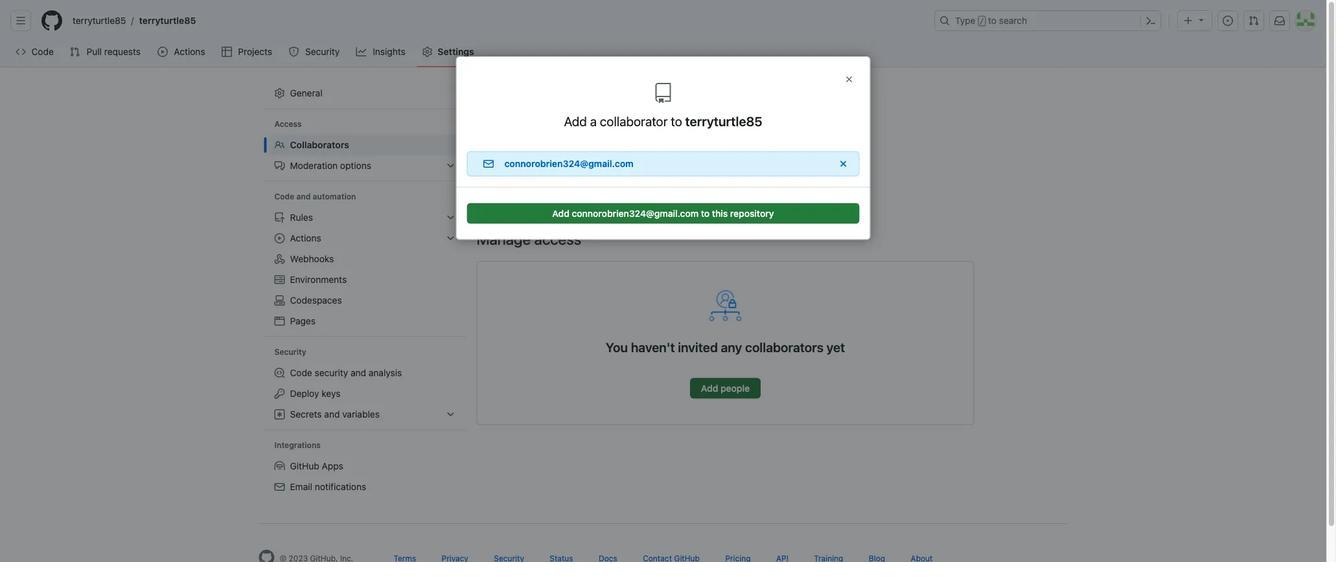 Task type: locate. For each thing, give the bounding box(es) containing it.
2 vertical spatial this
[[712, 208, 728, 219]]

0 vertical spatial security
[[305, 46, 340, 57]]

0 horizontal spatial public
[[487, 128, 515, 137]]

add left "a"
[[564, 114, 587, 129]]

visible
[[487, 159, 514, 169]]

code up deploy
[[290, 368, 312, 378]]

collaborators inside 0 collaborators have access to this repository. only you can contribute to this repository.
[[672, 145, 727, 156]]

1 vertical spatial git pull request image
[[70, 47, 80, 57]]

collaborators
[[672, 145, 727, 156], [745, 340, 824, 355]]

code right code image
[[31, 46, 54, 57]]

and up deploy keys link
[[351, 368, 366, 378]]

terryturtle85 link up play icon
[[134, 10, 201, 31]]

1 horizontal spatial collaborators
[[745, 340, 824, 355]]

repository up is at top
[[520, 128, 567, 137]]

0 horizontal spatial collaborators
[[672, 145, 727, 156]]

have
[[729, 145, 749, 156]]

0 horizontal spatial git pull request image
[[70, 47, 80, 57]]

0 vertical spatial connorobrien324@gmail.com
[[505, 158, 634, 169]]

1 horizontal spatial /
[[980, 17, 984, 26]]

can
[[767, 159, 782, 169]]

code for code security and analysis
[[290, 368, 312, 378]]

1 horizontal spatial terryturtle85
[[139, 15, 196, 26]]

code inside "link"
[[290, 368, 312, 378]]

shield image
[[289, 47, 299, 57]]

webhook image
[[274, 254, 285, 264]]

this
[[487, 145, 505, 156]]

this
[[663, 159, 679, 169], [720, 172, 735, 183], [712, 208, 728, 219]]

/ right type
[[980, 17, 984, 26]]

public           repository
[[487, 128, 567, 137]]

anyone.
[[527, 159, 560, 169]]

github apps
[[290, 461, 343, 472]]

add for add people
[[701, 383, 718, 394]]

codespaces image
[[274, 296, 285, 306]]

add for add a collaborator to terryturtle85
[[564, 114, 587, 129]]

is
[[552, 145, 559, 156]]

this down 0 at top
[[663, 159, 679, 169]]

insights link
[[351, 42, 412, 62]]

gear image inside settings link
[[422, 47, 433, 57]]

a
[[590, 114, 597, 129]]

1 horizontal spatial and
[[351, 368, 366, 378]]

key image
[[274, 389, 285, 399]]

/ for type
[[980, 17, 984, 26]]

code left "automation"
[[274, 192, 294, 201]]

email notifications link
[[269, 477, 461, 498]]

and down "a"
[[589, 145, 605, 156]]

1 horizontal spatial gear image
[[422, 47, 433, 57]]

gear image left settings on the left
[[422, 47, 433, 57]]

0 horizontal spatial terryturtle85 link
[[67, 10, 131, 31]]

2 horizontal spatial terryturtle85
[[685, 114, 763, 129]]

add inside button
[[701, 383, 718, 394]]

1 horizontal spatial access
[[696, 128, 724, 137]]

direct
[[663, 128, 691, 137]]

0 vertical spatial manage
[[487, 179, 520, 190]]

homepage image
[[41, 10, 62, 31], [259, 550, 274, 563]]

play image
[[158, 47, 168, 57]]

codescan image
[[274, 368, 285, 378]]

repository
[[520, 128, 567, 137], [507, 145, 550, 156], [730, 208, 774, 219]]

1 vertical spatial homepage image
[[259, 550, 274, 563]]

github
[[290, 461, 319, 472]]

pull
[[87, 46, 102, 57]]

general link
[[269, 83, 461, 104]]

collaborators
[[290, 140, 349, 150]]

1 vertical spatial collaborators
[[745, 340, 824, 355]]

code security and analysis link
[[269, 363, 461, 384]]

collaborators down direct access
[[672, 145, 727, 156]]

keys
[[322, 389, 341, 399]]

people
[[721, 383, 750, 394]]

manage
[[487, 179, 520, 190], [477, 230, 531, 248]]

and
[[589, 145, 605, 156], [297, 192, 311, 201], [351, 368, 366, 378]]

0 horizontal spatial repository.
[[681, 159, 725, 169]]

public
[[487, 128, 515, 137], [561, 145, 587, 156]]

gear image inside general link
[[274, 88, 285, 99]]

1 vertical spatial and
[[297, 192, 311, 201]]

add left the people in the bottom of the page
[[701, 383, 718, 394]]

git pull request image left notifications icon
[[1249, 16, 1259, 26]]

deploy keys
[[290, 389, 341, 399]]

1 vertical spatial access
[[751, 145, 780, 156]]

0 horizontal spatial homepage image
[[41, 10, 62, 31]]

public inside this repository is public and visible to anyone.
[[561, 145, 587, 156]]

manage down visible at the top of page
[[487, 179, 520, 190]]

manage down manage link
[[477, 230, 531, 248]]

to
[[988, 15, 997, 26], [671, 114, 682, 129], [783, 145, 791, 156], [516, 159, 524, 169], [709, 172, 717, 183], [701, 208, 710, 219]]

1 vertical spatial add
[[552, 208, 570, 219]]

analysis
[[369, 368, 402, 378]]

2 vertical spatial code
[[290, 368, 312, 378]]

this down only
[[720, 172, 735, 183]]

repository inside this repository is public and visible to anyone.
[[507, 145, 550, 156]]

email
[[290, 482, 312, 493]]

0 vertical spatial collaborators
[[672, 145, 727, 156]]

invited
[[678, 340, 718, 355]]

you
[[606, 340, 628, 355]]

only
[[728, 159, 747, 169]]

security inside "link"
[[305, 46, 340, 57]]

and left "automation"
[[297, 192, 311, 201]]

manage for manage link
[[487, 179, 520, 190]]

repository. up "contribute"
[[681, 159, 725, 169]]

/ inside type / to search
[[980, 17, 984, 26]]

2 horizontal spatial access
[[751, 145, 780, 156]]

0 vertical spatial add
[[564, 114, 587, 129]]

0 vertical spatial homepage image
[[41, 10, 62, 31]]

1 vertical spatial code
[[274, 192, 294, 201]]

2 vertical spatial repository
[[730, 208, 774, 219]]

2 vertical spatial access
[[534, 230, 581, 248]]

repository.
[[681, 159, 725, 169], [737, 172, 782, 183]]

terryturtle85
[[73, 15, 126, 26], [139, 15, 196, 26], [685, 114, 763, 129]]

0 vertical spatial gear image
[[422, 47, 433, 57]]

security right shield icon
[[305, 46, 340, 57]]

repository. down you
[[737, 172, 782, 183]]

terryturtle85 up have
[[685, 114, 763, 129]]

pages link
[[269, 311, 461, 332]]

connorobrien324@gmail.com down is at top
[[505, 158, 634, 169]]

gear image
[[422, 47, 433, 57], [274, 88, 285, 99]]

/
[[131, 15, 134, 26], [980, 17, 984, 26]]

public right is at top
[[561, 145, 587, 156]]

add
[[564, 114, 587, 129], [552, 208, 570, 219], [701, 383, 718, 394]]

haven't
[[631, 340, 675, 355]]

security up codescan icon
[[274, 348, 306, 357]]

eye image
[[622, 127, 632, 137]]

webhooks link
[[269, 249, 461, 270]]

terryturtle85 up "pull"
[[73, 15, 126, 26]]

access
[[696, 128, 724, 137], [751, 145, 780, 156], [534, 230, 581, 248]]

access for direct access
[[696, 128, 724, 137]]

0 vertical spatial this
[[663, 159, 679, 169]]

this inside add people dialog
[[712, 208, 728, 219]]

gear image left general
[[274, 88, 285, 99]]

codespaces
[[290, 295, 342, 306]]

1 vertical spatial public
[[561, 145, 587, 156]]

repository down you
[[730, 208, 774, 219]]

/ up requests
[[131, 15, 134, 26]]

mail image
[[483, 159, 494, 169]]

2 vertical spatial and
[[351, 368, 366, 378]]

server image
[[274, 275, 285, 285]]

code
[[31, 46, 54, 57], [274, 192, 294, 201], [290, 368, 312, 378]]

1 horizontal spatial git pull request image
[[1249, 16, 1259, 26]]

2 vertical spatial add
[[701, 383, 718, 394]]

collaborator
[[600, 114, 668, 129]]

connorobrien324@gmail.com down "contribute"
[[572, 208, 699, 219]]

code and automation list
[[269, 207, 461, 332]]

and inside "link"
[[351, 368, 366, 378]]

1 terryturtle85 link from the left
[[67, 10, 131, 31]]

direct access
[[663, 128, 724, 137]]

security
[[305, 46, 340, 57], [274, 348, 306, 357]]

/ inside terryturtle85 / terryturtle85
[[131, 15, 134, 26]]

type / to search
[[955, 15, 1027, 26]]

add people dialog
[[456, 56, 871, 240]]

requests
[[104, 46, 141, 57]]

user granting permissions image
[[707, 288, 744, 324]]

1 vertical spatial connorobrien324@gmail.com
[[572, 208, 699, 219]]

issue opened image
[[1223, 16, 1233, 26]]

collaborators left yet
[[745, 340, 824, 355]]

repository down public           repository
[[507, 145, 550, 156]]

this down 0 collaborators have access to this repository. only you can contribute to this repository.
[[712, 208, 728, 219]]

git pull request image
[[1249, 16, 1259, 26], [70, 47, 80, 57]]

0 horizontal spatial gear image
[[274, 88, 285, 99]]

pull requests link
[[64, 42, 147, 62]]

code and automation
[[274, 192, 356, 201]]

terryturtle85 link
[[67, 10, 131, 31], [134, 10, 201, 31]]

graph image
[[356, 47, 367, 57]]

0 vertical spatial access
[[696, 128, 724, 137]]

add up manage access
[[552, 208, 570, 219]]

command palette image
[[1146, 16, 1156, 26]]

0 vertical spatial and
[[589, 145, 605, 156]]

0 horizontal spatial access
[[534, 230, 581, 248]]

browser image
[[274, 316, 285, 327]]

0 horizontal spatial /
[[131, 15, 134, 26]]

notifications
[[315, 482, 366, 493]]

you haven't invited any collaborators yet
[[606, 340, 845, 355]]

list
[[67, 10, 927, 31]]

settings
[[438, 46, 474, 57]]

repository inside add people dialog
[[730, 208, 774, 219]]

1 horizontal spatial public
[[561, 145, 587, 156]]

git pull request image left "pull"
[[70, 47, 80, 57]]

to inside this repository is public and visible to anyone.
[[516, 159, 524, 169]]

1 vertical spatial gear image
[[274, 88, 285, 99]]

1 vertical spatial repository
[[507, 145, 550, 156]]

1 vertical spatial manage
[[477, 230, 531, 248]]

1 horizontal spatial repository.
[[737, 172, 782, 183]]

connorobrien324@gmail.com
[[505, 158, 634, 169], [572, 208, 699, 219]]

0 vertical spatial code
[[31, 46, 54, 57]]

terryturtle85 up play icon
[[139, 15, 196, 26]]

1 horizontal spatial terryturtle85 link
[[134, 10, 201, 31]]

0 vertical spatial repository
[[520, 128, 567, 137]]

2 horizontal spatial and
[[589, 145, 605, 156]]

terryturtle85 link up "pull"
[[67, 10, 131, 31]]

public up this
[[487, 128, 515, 137]]



Task type: describe. For each thing, give the bounding box(es) containing it.
plus image
[[1183, 16, 1194, 26]]

manage for manage access
[[477, 230, 531, 248]]

access list
[[269, 135, 461, 176]]

access for manage access
[[534, 230, 581, 248]]

webhooks
[[290, 254, 334, 264]]

manage access
[[477, 230, 581, 248]]

notifications image
[[1275, 16, 1285, 26]]

github apps link
[[269, 456, 461, 477]]

git pull request image inside pull requests link
[[70, 47, 80, 57]]

1 vertical spatial security
[[274, 348, 306, 357]]

settings link
[[417, 42, 479, 62]]

code image
[[16, 47, 26, 57]]

/ for terryturtle85
[[131, 15, 134, 26]]

1 vertical spatial this
[[720, 172, 735, 183]]

1 horizontal spatial homepage image
[[259, 550, 274, 563]]

0 vertical spatial public
[[487, 128, 515, 137]]

mail image
[[274, 482, 285, 493]]

add people
[[701, 383, 750, 394]]

1 vertical spatial repository.
[[737, 172, 782, 183]]

this repository is public and visible to anyone.
[[487, 145, 605, 169]]

add a collaborator to terryturtle85
[[564, 114, 763, 129]]

security
[[315, 368, 348, 378]]

access inside 0 collaborators have access to this repository. only you can contribute to this repository.
[[751, 145, 780, 156]]

contribute
[[663, 172, 706, 183]]

general
[[290, 88, 323, 99]]

pages
[[290, 316, 316, 327]]

collaborators link
[[269, 135, 461, 156]]

repository for this
[[507, 145, 550, 156]]

and inside this repository is public and visible to anyone.
[[589, 145, 605, 156]]

security link
[[284, 42, 346, 62]]

0 vertical spatial git pull request image
[[1249, 16, 1259, 26]]

code link
[[10, 42, 59, 62]]

email notifications
[[290, 482, 366, 493]]

terryturtle85 inside add people dialog
[[685, 114, 763, 129]]

pull requests
[[87, 46, 141, 57]]

access
[[274, 120, 302, 129]]

code security and analysis
[[290, 368, 402, 378]]

2 terryturtle85 link from the left
[[134, 10, 201, 31]]

0 collaborators have access to this repository. only you can contribute to this repository.
[[663, 145, 791, 183]]

projects
[[238, 46, 272, 57]]

codespaces link
[[269, 290, 461, 311]]

security list
[[269, 363, 461, 425]]

insights
[[373, 46, 406, 57]]

code for code and automation
[[274, 192, 294, 201]]

triangle down image
[[1196, 15, 1207, 25]]

automation
[[313, 192, 356, 201]]

table image
[[222, 47, 232, 57]]

deploy keys link
[[269, 384, 461, 404]]

0 vertical spatial repository.
[[681, 159, 725, 169]]

you
[[749, 159, 765, 169]]

repository for public
[[520, 128, 567, 137]]

apps
[[322, 461, 343, 472]]

deploy
[[290, 389, 319, 399]]

type
[[955, 15, 976, 26]]

environments
[[290, 274, 347, 285]]

yet
[[827, 340, 845, 355]]

0 horizontal spatial terryturtle85
[[73, 15, 126, 26]]

code for code
[[31, 46, 54, 57]]

people image
[[274, 140, 285, 150]]

add for add connorobrien324@gmail.com to this repository
[[552, 208, 570, 219]]

projects link
[[216, 42, 278, 62]]

actions link
[[152, 42, 211, 62]]

close dialog image
[[844, 74, 855, 84]]

integrations
[[274, 441, 321, 450]]

hubot image
[[274, 461, 285, 472]]

search
[[999, 15, 1027, 26]]

add people button
[[690, 378, 761, 399]]

manage link
[[487, 179, 520, 190]]

0 horizontal spatial and
[[297, 192, 311, 201]]

terryturtle85 / terryturtle85
[[73, 15, 196, 26]]

integrations list
[[269, 456, 461, 498]]

actions
[[174, 46, 205, 57]]

add connorobrien324@gmail.com to this repository
[[552, 208, 774, 219]]

cancel selection image
[[838, 159, 849, 169]]

list containing terryturtle85 / terryturtle85
[[67, 10, 927, 31]]

any
[[721, 340, 742, 355]]

0
[[663, 145, 669, 156]]

environments link
[[269, 270, 461, 290]]



Task type: vqa. For each thing, say whether or not it's contained in the screenshot.
top COMMIT image
no



